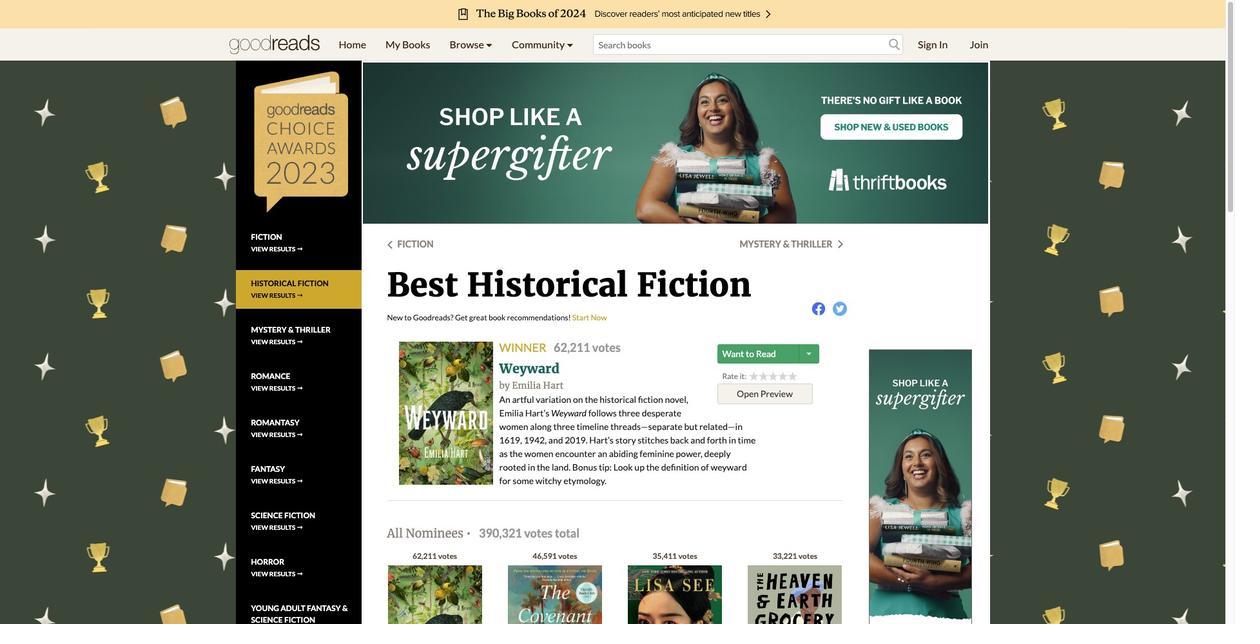 Task type: locate. For each thing, give the bounding box(es) containing it.
and down but
[[691, 435, 705, 446]]

1 horizontal spatial three
[[619, 407, 640, 418]]

weyward down on
[[551, 407, 587, 418]]

preview
[[761, 388, 793, 399]]

to inside button
[[746, 348, 754, 359]]

46,591
[[533, 551, 557, 561]]

0 vertical spatial women
[[499, 421, 528, 432]]

view down romance
[[251, 384, 268, 392]]

now
[[591, 313, 607, 322]]

three up 2019.
[[553, 421, 575, 432]]

forth
[[707, 435, 727, 446]]

young adult fantasy & science fiction link
[[251, 603, 351, 624]]

votes for 33,221 votes
[[799, 551, 818, 561]]

1 horizontal spatial mystery
[[740, 239, 781, 250]]

0 vertical spatial fantasy
[[251, 464, 285, 474]]

results up historical fiction view results →
[[269, 245, 296, 253]]

1 horizontal spatial hart's
[[590, 435, 614, 446]]

romance
[[251, 372, 290, 381]]

science
[[251, 511, 283, 521], [251, 615, 283, 624]]

results up science fiction view results →
[[269, 477, 296, 485]]

community
[[512, 38, 565, 50]]

view down the horror
[[251, 570, 268, 578]]

mystery & thriller view results →
[[251, 325, 331, 346]]

winner
[[499, 340, 547, 355]]

2 science from the top
[[251, 615, 283, 624]]

view down romantasy
[[251, 431, 268, 439]]

fantasy down romantasy view results →
[[251, 464, 285, 474]]

an
[[598, 448, 607, 459]]

mystery for mystery & thriller view results →
[[251, 325, 287, 335]]

→ inside romantasy view results →
[[297, 431, 303, 439]]

women up "1619,"
[[499, 421, 528, 432]]

stitches
[[638, 435, 669, 446]]

fantasy right adult on the left bottom of the page
[[307, 604, 341, 613]]

0 vertical spatial mystery
[[740, 239, 781, 250]]

2 view from the top
[[251, 292, 268, 299]]

lady tan's circle of women by lisa see image
[[628, 565, 722, 624]]

2 results from the top
[[269, 292, 296, 299]]

3 view from the top
[[251, 338, 268, 346]]

2 and from the left
[[691, 435, 705, 446]]

1 vertical spatial in
[[528, 462, 535, 473]]

1 results from the top
[[269, 245, 296, 253]]

hart's
[[525, 407, 550, 418], [590, 435, 614, 446]]

5 → from the top
[[297, 431, 303, 439]]

0 horizontal spatial historical
[[251, 279, 296, 288]]

view up historical fiction view results →
[[251, 245, 268, 253]]

6 → from the top
[[297, 477, 303, 485]]

0 horizontal spatial hart's
[[525, 407, 550, 418]]

and
[[549, 435, 563, 446], [691, 435, 705, 446]]

1 vertical spatial &
[[288, 325, 294, 335]]

7 view from the top
[[251, 524, 268, 532]]

view up science fiction view results →
[[251, 477, 268, 485]]

1 vertical spatial hart's
[[590, 435, 614, 446]]

results inside science fiction view results →
[[269, 524, 296, 532]]

best historical fiction
[[387, 265, 752, 306]]

votes up 46,591
[[524, 526, 553, 540]]

0 vertical spatial emilia
[[512, 380, 541, 391]]

0 vertical spatial hart's
[[525, 407, 550, 418]]

historical inside historical fiction view results →
[[251, 279, 296, 288]]

view
[[251, 245, 268, 253], [251, 292, 268, 299], [251, 338, 268, 346], [251, 384, 268, 392], [251, 431, 268, 439], [251, 477, 268, 485], [251, 524, 268, 532], [251, 570, 268, 578]]

results down romantasy
[[269, 431, 296, 439]]

▾ inside popup button
[[567, 38, 574, 50]]

the covenant of water by abraham   verghese image
[[508, 565, 602, 624]]

start now link
[[573, 313, 607, 322]]

horror
[[251, 557, 284, 567]]

→
[[297, 245, 303, 253], [297, 292, 303, 299], [297, 338, 303, 346], [297, 384, 303, 392], [297, 431, 303, 439], [297, 477, 303, 485], [297, 524, 303, 532], [297, 570, 303, 578]]

→ up romantasy
[[297, 384, 303, 392]]

0 vertical spatial weyward by emilia hart image
[[399, 342, 493, 485]]

my
[[386, 38, 400, 50]]

5 results from the top
[[269, 431, 296, 439]]

62,211 down start
[[554, 340, 590, 355]]

science down the young
[[251, 615, 283, 624]]

→ up "mystery & thriller view results →"
[[297, 292, 303, 299]]

advertisement element
[[363, 63, 988, 224], [869, 349, 972, 624]]

to for want
[[746, 348, 754, 359]]

the right on
[[585, 394, 598, 405]]

1 horizontal spatial ▾
[[567, 38, 574, 50]]

1 vertical spatial weyward
[[551, 407, 587, 418]]

1 horizontal spatial thriller
[[791, 239, 833, 250]]

1 horizontal spatial in
[[729, 435, 736, 446]]

and down along
[[549, 435, 563, 446]]

in up some in the bottom left of the page
[[528, 462, 535, 473]]

browse
[[450, 38, 484, 50]]

votes right 33,221
[[799, 551, 818, 561]]

0 vertical spatial advertisement element
[[363, 63, 988, 224]]

1 vertical spatial to
[[746, 348, 754, 359]]

4 → from the top
[[297, 384, 303, 392]]

1 horizontal spatial to
[[746, 348, 754, 359]]

6 view from the top
[[251, 477, 268, 485]]

for
[[499, 475, 511, 486]]

science inside young adult fantasy & science fiction
[[251, 615, 283, 624]]

2023 goodreads choice awards image
[[251, 71, 348, 213]]

62,211 down nominees
[[413, 551, 437, 561]]

0 horizontal spatial mystery
[[251, 325, 287, 335]]

1 ▾ from the left
[[486, 38, 493, 50]]

→ up horror view results →
[[297, 524, 303, 532]]

1 vertical spatial science
[[251, 615, 283, 624]]

view inside romance view results →
[[251, 384, 268, 392]]

votes right 35,411
[[679, 551, 697, 561]]

mystery for mystery & thriller
[[740, 239, 781, 250]]

5 view from the top
[[251, 431, 268, 439]]

8 results from the top
[[269, 570, 296, 578]]

my books
[[386, 38, 430, 50]]

0 vertical spatial weyward
[[499, 360, 560, 377]]

weyward inside winner 62,211 votes weyward by emilia hart
[[499, 360, 560, 377]]

results inside horror view results →
[[269, 570, 296, 578]]

desperate
[[642, 407, 681, 418]]

▾ for community ▾
[[567, 38, 574, 50]]

2 horizontal spatial &
[[783, 239, 790, 250]]

votes down total
[[558, 551, 577, 561]]

mystery inside "mystery & thriller view results →"
[[251, 325, 287, 335]]

thriller inside "mystery & thriller view results →"
[[295, 325, 331, 335]]

young adult fantasy & science fiction
[[251, 604, 348, 624]]

62,211 votes
[[413, 551, 457, 561]]

fantasy inside fantasy view results →
[[251, 464, 285, 474]]

0 horizontal spatial to
[[404, 313, 412, 322]]

Search books text field
[[593, 34, 903, 55]]

▾ right the community
[[567, 38, 574, 50]]

→ down romantasy
[[297, 431, 303, 439]]

62,211
[[554, 340, 590, 355], [413, 551, 437, 561]]

1 view from the top
[[251, 245, 268, 253]]

view inside "mystery & thriller view results →"
[[251, 338, 268, 346]]

0 vertical spatial three
[[619, 407, 640, 418]]

view up the horror
[[251, 524, 268, 532]]

results inside "mystery & thriller view results →"
[[269, 338, 296, 346]]

0 vertical spatial to
[[404, 313, 412, 322]]

1 vertical spatial three
[[553, 421, 575, 432]]

emilia inside an artful variation on the historical fiction novel, emilia hart's
[[499, 407, 524, 418]]

bonus
[[572, 462, 597, 473]]

the most anticipated books of 2024 image
[[97, 0, 1129, 28]]

•
[[466, 526, 471, 541]]

1 vertical spatial thriller
[[295, 325, 331, 335]]

variation
[[536, 394, 571, 405]]

my books link
[[376, 28, 440, 61]]

→ inside historical fiction view results →
[[297, 292, 303, 299]]

▾ for browse ▾
[[486, 38, 493, 50]]

emilia
[[512, 380, 541, 391], [499, 407, 524, 418]]

menu
[[329, 28, 583, 61]]

2 → from the top
[[297, 292, 303, 299]]

weyward up emilia hart link
[[499, 360, 560, 377]]

votes inside all nominees • 390,321 votes total
[[524, 526, 553, 540]]

results down romance
[[269, 384, 296, 392]]

open preview
[[737, 388, 793, 399]]

results up romance
[[269, 338, 296, 346]]

1 horizontal spatial 62,211
[[554, 340, 590, 355]]

results up the horror
[[269, 524, 296, 532]]

& inside "mystery & thriller view results →"
[[288, 325, 294, 335]]

weyward
[[711, 462, 747, 473]]

& inside young adult fantasy & science fiction
[[342, 604, 348, 613]]

view up romance
[[251, 338, 268, 346]]

1 horizontal spatial &
[[342, 604, 348, 613]]

group
[[749, 371, 798, 381]]

to
[[404, 313, 412, 322], [746, 348, 754, 359]]

hart's up an
[[590, 435, 614, 446]]

0 horizontal spatial 62,211
[[413, 551, 437, 561]]

2 vertical spatial &
[[342, 604, 348, 613]]

weyward by emilia hart image down 62,211 votes
[[388, 565, 482, 624]]

1 vertical spatial advertisement element
[[869, 349, 972, 624]]

0 horizontal spatial fantasy
[[251, 464, 285, 474]]

rate it:
[[722, 371, 747, 381]]

on
[[573, 394, 583, 405]]

votes down nominees
[[438, 551, 457, 561]]

votes
[[592, 340, 621, 355], [524, 526, 553, 540], [438, 551, 457, 561], [558, 551, 577, 561], [679, 551, 697, 561], [799, 551, 818, 561]]

results inside romance view results →
[[269, 384, 296, 392]]

→ up historical fiction view results →
[[297, 245, 303, 253]]

1 → from the top
[[297, 245, 303, 253]]

the up witchy
[[537, 462, 550, 473]]

to right new in the bottom of the page
[[404, 313, 412, 322]]

fiction inside the fiction view results →
[[251, 232, 282, 242]]

science inside science fiction view results →
[[251, 511, 283, 521]]

▾ right "browse" on the top
[[486, 38, 493, 50]]

in
[[729, 435, 736, 446], [528, 462, 535, 473]]

0 vertical spatial 62,211
[[554, 340, 590, 355]]

0 horizontal spatial thriller
[[295, 325, 331, 335]]

→ up romance view results →
[[297, 338, 303, 346]]

8 → from the top
[[297, 570, 303, 578]]

rate
[[722, 371, 738, 381]]

view up "mystery & thriller view results →"
[[251, 292, 268, 299]]

fantasy inside young adult fantasy & science fiction
[[307, 604, 341, 613]]

46,591 votes
[[533, 551, 577, 561]]

power,
[[676, 448, 703, 459]]

menu containing home
[[329, 28, 583, 61]]

in left time
[[729, 435, 736, 446]]

4 results from the top
[[269, 384, 296, 392]]

hart's inside follows three desperate women along three timeline threads—separate but related—in 1619, 1942, and 2019. hart's story stitches back and forth in time as the women encounter an abiding feminine power, deeply rooted in the land. bonus tip: look up the definition of weyward for some witchy etymology.
[[590, 435, 614, 446]]

emilia down an
[[499, 407, 524, 418]]

fantasy view results →
[[251, 464, 303, 485]]

results up "mystery & thriller view results →"
[[269, 292, 296, 299]]

women down the 1942,
[[524, 448, 554, 459]]

1 vertical spatial emilia
[[499, 407, 524, 418]]

0 vertical spatial thriller
[[791, 239, 833, 250]]

0 horizontal spatial ▾
[[486, 38, 493, 50]]

view inside historical fiction view results →
[[251, 292, 268, 299]]

0 horizontal spatial &
[[288, 325, 294, 335]]

get
[[455, 313, 468, 322]]

0 horizontal spatial three
[[553, 421, 575, 432]]

great
[[469, 313, 487, 322]]

0 vertical spatial &
[[783, 239, 790, 250]]

weyward by emilia hart image left an
[[399, 342, 493, 485]]

three down historical at the bottom of page
[[619, 407, 640, 418]]

browse ▾ button
[[440, 28, 502, 61]]

historical up recommendations!
[[467, 265, 628, 306]]

mystery
[[740, 239, 781, 250], [251, 325, 287, 335]]

33,221
[[773, 551, 797, 561]]

1 science from the top
[[251, 511, 283, 521]]

it:
[[740, 371, 747, 381]]

1 and from the left
[[549, 435, 563, 446]]

&
[[783, 239, 790, 250], [288, 325, 294, 335], [342, 604, 348, 613]]

3 → from the top
[[297, 338, 303, 346]]

1 vertical spatial fantasy
[[307, 604, 341, 613]]

1 horizontal spatial and
[[691, 435, 705, 446]]

thriller
[[791, 239, 833, 250], [295, 325, 331, 335]]

1 vertical spatial weyward by emilia hart image
[[388, 565, 482, 624]]

results
[[269, 245, 296, 253], [269, 292, 296, 299], [269, 338, 296, 346], [269, 384, 296, 392], [269, 431, 296, 439], [269, 477, 296, 485], [269, 524, 296, 532], [269, 570, 296, 578]]

7 → from the top
[[297, 524, 303, 532]]

2 ▾ from the left
[[567, 38, 574, 50]]

6 results from the top
[[269, 477, 296, 485]]

8 view from the top
[[251, 570, 268, 578]]

▾ inside dropdown button
[[486, 38, 493, 50]]

hart's inside an artful variation on the historical fiction novel, emilia hart's
[[525, 407, 550, 418]]

hart's up along
[[525, 407, 550, 418]]

science down fantasy view results →
[[251, 511, 283, 521]]

historical down the fiction view results →
[[251, 279, 296, 288]]

women
[[499, 421, 528, 432], [524, 448, 554, 459]]

results inside fantasy view results →
[[269, 477, 296, 485]]

1 horizontal spatial fantasy
[[307, 604, 341, 613]]

land.
[[552, 462, 571, 473]]

sign in
[[918, 38, 948, 50]]

to left read
[[746, 348, 754, 359]]

3 results from the top
[[269, 338, 296, 346]]

of
[[701, 462, 709, 473]]

weyward by emilia hart image
[[399, 342, 493, 485], [388, 565, 482, 624]]

1 vertical spatial mystery
[[251, 325, 287, 335]]

→ up science fiction view results →
[[297, 477, 303, 485]]

4 view from the top
[[251, 384, 268, 392]]

the
[[585, 394, 598, 405], [510, 448, 523, 459], [537, 462, 550, 473], [646, 462, 660, 473]]

emilia up artful
[[512, 380, 541, 391]]

artful
[[512, 394, 534, 405]]

0 vertical spatial in
[[729, 435, 736, 446]]

results inside romantasy view results →
[[269, 431, 296, 439]]

fantasy
[[251, 464, 285, 474], [307, 604, 341, 613]]

0 vertical spatial science
[[251, 511, 283, 521]]

7 results from the top
[[269, 524, 296, 532]]

votes down now
[[592, 340, 621, 355]]

results down the horror
[[269, 570, 296, 578]]

0 horizontal spatial and
[[549, 435, 563, 446]]

→ up adult on the left bottom of the page
[[297, 570, 303, 578]]

all nominees • 390,321 votes total
[[387, 526, 580, 541]]

fiction
[[251, 232, 282, 242], [397, 239, 434, 250], [637, 265, 752, 306], [298, 279, 329, 288], [284, 511, 315, 521], [284, 615, 315, 624]]



Task type: describe. For each thing, give the bounding box(es) containing it.
thriller for mystery & thriller view results →
[[295, 325, 331, 335]]

votes inside winner 62,211 votes weyward by emilia hart
[[592, 340, 621, 355]]

up
[[635, 462, 645, 473]]

nominees
[[406, 526, 464, 541]]

35,411
[[653, 551, 677, 561]]

view inside romantasy view results →
[[251, 431, 268, 439]]

community ▾ button
[[502, 28, 583, 61]]

the heaven & earth grocery store by james   mcbride image
[[748, 565, 842, 624]]

threads—separate
[[611, 421, 683, 432]]

fiction inside science fiction view results →
[[284, 511, 315, 521]]

want to read button
[[722, 344, 776, 364]]

→ inside science fiction view results →
[[297, 524, 303, 532]]

browse ▾
[[450, 38, 493, 50]]

& for mystery & thriller
[[783, 239, 790, 250]]

home link
[[329, 28, 376, 61]]

mystery & thriller
[[740, 239, 833, 250]]

view inside science fiction view results →
[[251, 524, 268, 532]]

by
[[499, 380, 510, 391]]

but
[[684, 421, 698, 432]]

look
[[614, 462, 633, 473]]

best
[[387, 265, 458, 306]]

390,321
[[479, 526, 522, 540]]

definition
[[661, 462, 699, 473]]

feminine
[[640, 448, 674, 459]]

novel,
[[665, 394, 688, 405]]

fiction link
[[387, 239, 434, 250]]

want to read
[[722, 348, 776, 359]]

62,211 inside winner 62,211 votes weyward by emilia hart
[[554, 340, 590, 355]]

historical
[[600, 394, 636, 405]]

sign
[[918, 38, 937, 50]]

emilia hart link
[[512, 380, 564, 391]]

romance view results →
[[251, 372, 303, 392]]

fiction
[[638, 394, 663, 405]]

share on twitter image
[[833, 302, 847, 316]]

results inside historical fiction view results →
[[269, 292, 296, 299]]

33,221 votes
[[773, 551, 818, 561]]

→ inside horror view results →
[[297, 570, 303, 578]]

as
[[499, 448, 508, 459]]

join
[[970, 38, 989, 50]]

share on facebook image
[[812, 302, 826, 316]]

romantasy view results →
[[251, 418, 303, 439]]

open
[[737, 388, 759, 399]]

1 vertical spatial 62,211
[[413, 551, 437, 561]]

1619,
[[499, 435, 522, 446]]

join link
[[960, 28, 998, 61]]

→ inside "mystery & thriller view results →"
[[297, 338, 303, 346]]

0 horizontal spatial in
[[528, 462, 535, 473]]

the right the up on the bottom of the page
[[646, 462, 660, 473]]

1 horizontal spatial historical
[[467, 265, 628, 306]]

abiding
[[609, 448, 638, 459]]

romantasy
[[251, 418, 299, 428]]

2019.
[[565, 435, 588, 446]]

& for mystery & thriller view results →
[[288, 325, 294, 335]]

rooted
[[499, 462, 526, 473]]

new
[[387, 313, 403, 322]]

deeply
[[704, 448, 731, 459]]

votes for 35,411 votes
[[679, 551, 697, 561]]

votes for 62,211 votes
[[438, 551, 457, 561]]

books
[[402, 38, 430, 50]]

time
[[738, 435, 756, 446]]

witchy
[[536, 475, 562, 486]]

to for new
[[404, 313, 412, 322]]

back
[[670, 435, 689, 446]]

read
[[756, 348, 776, 359]]

the right as
[[510, 448, 523, 459]]

related—in
[[700, 421, 743, 432]]

→ inside fantasy view results →
[[297, 477, 303, 485]]

some
[[513, 475, 534, 486]]

weyward link
[[499, 360, 560, 377]]

new to goodreads? get great book recommendations! start now
[[387, 313, 607, 322]]

view inside the fiction view results →
[[251, 245, 268, 253]]

emilia inside winner 62,211 votes weyward by emilia hart
[[512, 380, 541, 391]]

community ▾
[[512, 38, 574, 50]]

start
[[573, 313, 589, 322]]

sign in link
[[908, 28, 958, 61]]

35,411 votes
[[653, 551, 697, 561]]

follows three desperate women along three timeline threads—separate but related—in 1619, 1942, and 2019. hart's story stitches back and forth in time as the women encounter an abiding feminine power, deeply rooted in the land. bonus tip: look up the definition of weyward for some witchy etymology.
[[499, 407, 756, 486]]

1942,
[[524, 435, 547, 446]]

in
[[939, 38, 948, 50]]

votes for 46,591 votes
[[558, 551, 577, 561]]

fiction inside historical fiction view results →
[[298, 279, 329, 288]]

young
[[251, 604, 279, 613]]

hart
[[543, 380, 564, 391]]

goodreads?
[[413, 313, 454, 322]]

an artful variation on the historical fiction novel, emilia hart's
[[499, 394, 688, 418]]

fiction inside young adult fantasy & science fiction
[[284, 615, 315, 624]]

1 vertical spatial women
[[524, 448, 554, 459]]

open preview link
[[717, 384, 813, 404]]

the inside an artful variation on the historical fiction novel, emilia hart's
[[585, 394, 598, 405]]

mystery & thriller link
[[740, 239, 843, 250]]

book
[[489, 313, 506, 322]]

results inside the fiction view results →
[[269, 245, 296, 253]]

an
[[499, 394, 511, 405]]

adult
[[281, 604, 305, 613]]

home
[[339, 38, 366, 50]]

total
[[555, 526, 580, 540]]

→ inside romance view results →
[[297, 384, 303, 392]]

science fiction view results →
[[251, 511, 315, 532]]

view inside horror view results →
[[251, 570, 268, 578]]

fiction view results →
[[251, 232, 303, 253]]

etymology.
[[564, 475, 607, 486]]

along
[[530, 421, 552, 432]]

→ inside the fiction view results →
[[297, 245, 303, 253]]

Search for books to add to your shelves search field
[[593, 34, 903, 55]]

thriller for mystery & thriller
[[791, 239, 833, 250]]

encounter
[[555, 448, 596, 459]]

winner 62,211 votes weyward by emilia hart
[[499, 340, 621, 391]]

historical fiction view results →
[[251, 279, 329, 299]]

story
[[616, 435, 636, 446]]

view inside fantasy view results →
[[251, 477, 268, 485]]



Task type: vqa. For each thing, say whether or not it's contained in the screenshot.
Inc.
no



